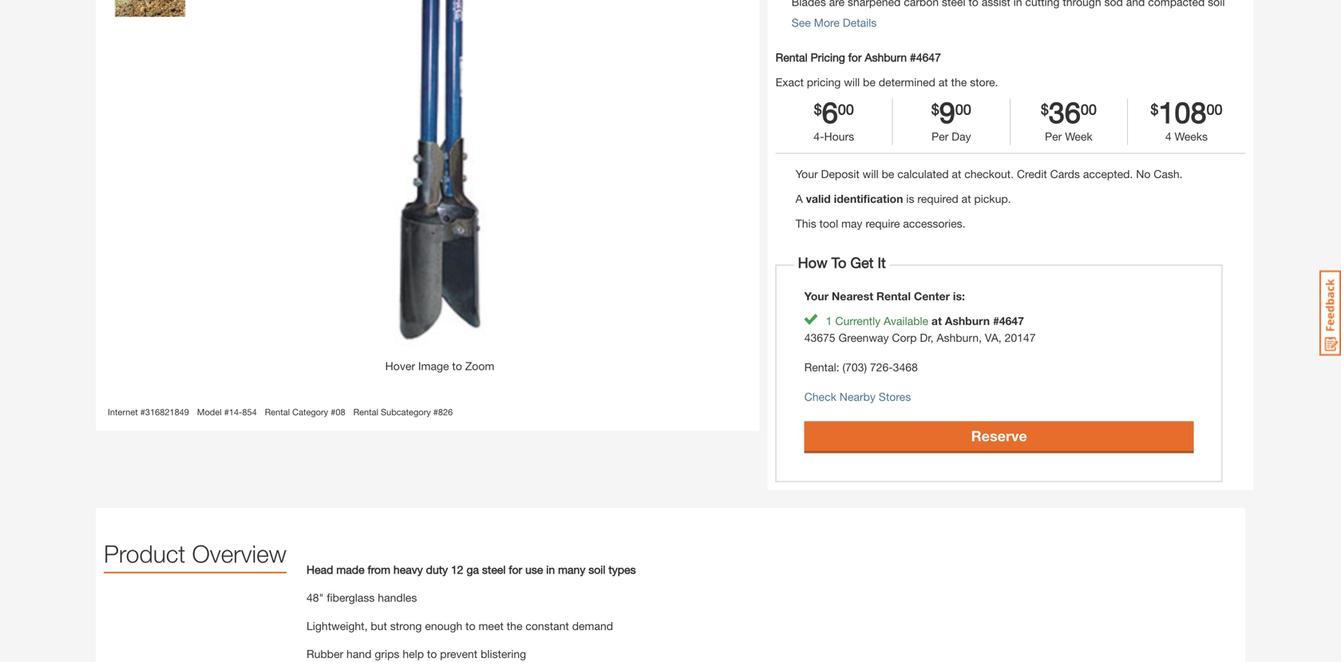 Task type: vqa. For each thing, say whether or not it's contained in the screenshot.
Changing within the Home Accents Holiday 7.5 ft. Pre-Lit LED Wesley Pine Artificial Christmas Tree with 550 Color Changing Mini Lights
no



Task type: locate. For each thing, give the bounding box(es) containing it.
will
[[844, 75, 860, 89], [863, 167, 879, 181]]

be for determined
[[863, 75, 876, 89]]

4647 up 20147
[[1000, 314, 1024, 328]]

0 horizontal spatial be
[[863, 75, 876, 89]]

4 $ from the left
[[1151, 101, 1159, 118]]

stores
[[879, 390, 911, 403]]

your nearest rental center is:
[[805, 290, 965, 303]]

108 dollars and 00 cents element containing $
[[1151, 99, 1159, 126]]

1 vertical spatial the
[[507, 619, 523, 632]]

at inside "1 currently available at ashburn # 4647 43675 greenway corp dr , ashburn , va , 20147"
[[932, 314, 942, 328]]

00 for 9
[[956, 101, 972, 118]]

, left the va
[[979, 331, 982, 344]]

to left meet
[[466, 619, 476, 632]]

per week
[[1045, 130, 1093, 143]]

tool
[[820, 217, 839, 230]]

00
[[838, 101, 854, 118], [956, 101, 972, 118], [1081, 101, 1097, 118], [1207, 101, 1223, 118]]

be down "rental pricing for ashburn # 4647"
[[863, 75, 876, 89]]

your deposit will be calculated at checkout. credit cards accepted. no cash.
[[796, 167, 1183, 181]]

6 dollars and 00 cents element
[[776, 95, 893, 129], [822, 95, 838, 129], [814, 99, 822, 126], [838, 99, 854, 126]]

$
[[814, 101, 822, 118], [932, 101, 940, 118], [1041, 101, 1049, 118], [1151, 101, 1159, 118]]

at up 'required'
[[952, 167, 962, 181]]

4 00 from the left
[[1207, 101, 1223, 118]]

00 inside $ 9 00
[[956, 101, 972, 118]]

to right help
[[427, 647, 437, 660]]

0 vertical spatial be
[[863, 75, 876, 89]]

$ inside $ 6 00
[[814, 101, 822, 118]]

more
[[814, 16, 840, 29]]

at for required
[[962, 192, 971, 205]]

to left zoom
[[452, 359, 462, 373]]

internet # 316821849 model # 14-854 rental category # 08 rental subcategory # 826
[[108, 407, 453, 417]]

1 vertical spatial 4647
[[1000, 314, 1024, 328]]

36 dollars and 00 cents element containing 00
[[1081, 99, 1097, 126]]

0 vertical spatial 4647
[[917, 51, 941, 64]]

1 horizontal spatial to
[[452, 359, 462, 373]]

a valid identification is required at pickup.
[[796, 192, 1011, 205]]

# right the model
[[224, 407, 229, 417]]

1 00 from the left
[[838, 101, 854, 118]]

to
[[832, 254, 847, 271]]

accepted.
[[1084, 167, 1133, 181]]

$ inside $ 108 00
[[1151, 101, 1159, 118]]

00 for 6
[[838, 101, 854, 118]]

checkout.
[[965, 167, 1014, 181]]

check nearby stores link
[[805, 390, 911, 403]]

3 $ from the left
[[1041, 101, 1049, 118]]

rental right 08
[[353, 407, 378, 417]]

nearest
[[832, 290, 874, 303]]

hover
[[385, 359, 415, 373]]

0 vertical spatial to
[[452, 359, 462, 373]]

ashburn right 'dr'
[[937, 331, 979, 344]]

for left 'use'
[[509, 563, 522, 576]]

at left pickup.
[[962, 192, 971, 205]]

strong
[[390, 619, 422, 632]]

4
[[1166, 130, 1172, 143]]

$ 108 00
[[1151, 95, 1223, 129]]

rental pricing for ashburn # 4647
[[776, 51, 941, 64]]

blistering
[[481, 647, 526, 660]]

may
[[842, 217, 863, 230]]

the for store.
[[952, 75, 967, 89]]

for right pricing
[[849, 51, 862, 64]]

1
[[826, 314, 832, 328]]

per for 36
[[1045, 130, 1062, 143]]

0 horizontal spatial 4647
[[917, 51, 941, 64]]

2 00 from the left
[[956, 101, 972, 118]]

image
[[418, 359, 449, 373]]

at for determined
[[939, 75, 948, 89]]

1 $ from the left
[[814, 101, 822, 118]]

6 dollars and 00 cents element containing $
[[814, 99, 822, 126]]

will down "rental pricing for ashburn # 4647"
[[844, 75, 860, 89]]

2 horizontal spatial to
[[466, 619, 476, 632]]

1 vertical spatial to
[[466, 619, 476, 632]]

1 horizontal spatial will
[[863, 167, 879, 181]]

1 vertical spatial your
[[805, 290, 829, 303]]

1 , from the left
[[931, 331, 934, 344]]

1 horizontal spatial for
[[849, 51, 862, 64]]

6 dollars and 00 cents element containing 00
[[838, 99, 854, 126]]

1 per from the left
[[932, 130, 949, 143]]

0 horizontal spatial to
[[427, 647, 437, 660]]

2 vertical spatial to
[[427, 647, 437, 660]]

0 horizontal spatial will
[[844, 75, 860, 89]]

available
[[884, 314, 929, 328]]

the right meet
[[507, 619, 523, 632]]

00 up weeks
[[1207, 101, 1223, 118]]

4-hours
[[814, 130, 855, 143]]

at
[[939, 75, 948, 89], [952, 167, 962, 181], [962, 192, 971, 205], [932, 314, 942, 328]]

week
[[1065, 130, 1093, 143]]

00 inside $ 6 00
[[838, 101, 854, 118]]

be for calculated
[[882, 167, 895, 181]]

6
[[822, 95, 838, 129]]

to inside hover image to zoom link
[[452, 359, 462, 373]]

ashburn down is:
[[945, 314, 990, 328]]

1 vertical spatial will
[[863, 167, 879, 181]]

dr
[[920, 331, 931, 344]]

your up 1
[[805, 290, 829, 303]]

$ for 108
[[1151, 101, 1159, 118]]

at up 9
[[939, 75, 948, 89]]

your up a
[[796, 167, 818, 181]]

# up the va
[[993, 314, 1000, 328]]

0 horizontal spatial for
[[509, 563, 522, 576]]

00 for 108
[[1207, 101, 1223, 118]]

for
[[849, 51, 862, 64], [509, 563, 522, 576]]

post hole digger bontool lg 2.1 image
[[115, 0, 185, 17]]

$ 6 00
[[814, 95, 854, 129]]

00 inside $ 108 00
[[1207, 101, 1223, 118]]

12
[[451, 563, 464, 576]]

0 horizontal spatial per
[[932, 130, 949, 143]]

pricing
[[811, 51, 846, 64]]

9
[[940, 95, 956, 129]]

, left 20147
[[999, 331, 1002, 344]]

valid
[[806, 192, 831, 205]]

1 horizontal spatial per
[[1045, 130, 1062, 143]]

grips
[[375, 647, 400, 660]]

00 up week
[[1081, 101, 1097, 118]]

1 horizontal spatial 4647
[[1000, 314, 1024, 328]]

9 dollars and 00 cents element containing 00
[[956, 99, 972, 126]]

$ inside $ 36 00
[[1041, 101, 1049, 118]]

deposit
[[821, 167, 860, 181]]

4647 up determined
[[917, 51, 941, 64]]

credit
[[1017, 167, 1047, 181]]

the for constant
[[507, 619, 523, 632]]

rental
[[776, 51, 808, 64], [877, 290, 911, 303], [265, 407, 290, 417], [353, 407, 378, 417]]

lightweight,
[[307, 619, 368, 632]]

$ inside $ 9 00
[[932, 101, 940, 118]]

,
[[931, 331, 934, 344], [979, 331, 982, 344], [999, 331, 1002, 344]]

the left store. at the top
[[952, 75, 967, 89]]

108 dollars and 00 cents element containing 00
[[1207, 99, 1223, 126]]

, right the corp
[[931, 331, 934, 344]]

ashburn
[[865, 51, 907, 64], [945, 314, 990, 328], [937, 331, 979, 344]]

48" fiberglass handles
[[307, 591, 417, 604]]

0 vertical spatial will
[[844, 75, 860, 89]]

0 vertical spatial the
[[952, 75, 967, 89]]

head made from heavy duty 12 ga steel for use in many soil types
[[307, 563, 636, 576]]

0 horizontal spatial ,
[[931, 331, 934, 344]]

0 vertical spatial your
[[796, 167, 818, 181]]

from
[[368, 563, 391, 576]]

2 horizontal spatial ,
[[999, 331, 1002, 344]]

9 dollars and 00 cents element containing $
[[932, 99, 940, 126]]

per left day at the right top of page
[[932, 130, 949, 143]]

1 vertical spatial be
[[882, 167, 895, 181]]

1 horizontal spatial ,
[[979, 331, 982, 344]]

108 dollars and 00 cents element
[[1128, 95, 1246, 129], [1159, 95, 1207, 129], [1151, 99, 1159, 126], [1207, 99, 1223, 126]]

1 horizontal spatial the
[[952, 75, 967, 89]]

hover image to zoom link
[[200, 0, 680, 375]]

# up determined
[[910, 51, 917, 64]]

1 vertical spatial ashburn
[[945, 314, 990, 328]]

0 horizontal spatial the
[[507, 619, 523, 632]]

be up a valid identification is required at pickup.
[[882, 167, 895, 181]]

center
[[914, 290, 950, 303]]

will up identification on the right top of the page
[[863, 167, 879, 181]]

0 vertical spatial for
[[849, 51, 862, 64]]

$ for 6
[[814, 101, 822, 118]]

is:
[[953, 290, 965, 303]]

your for your deposit will be calculated at checkout. credit cards accepted. no cash.
[[796, 167, 818, 181]]

calculated
[[898, 167, 949, 181]]

your for your nearest rental center is:
[[805, 290, 829, 303]]

at down the center
[[932, 314, 942, 328]]

2 , from the left
[[979, 331, 982, 344]]

2 $ from the left
[[932, 101, 940, 118]]

9 dollars and 00 cents element
[[893, 95, 1010, 129], [940, 95, 956, 129], [932, 99, 940, 126], [956, 99, 972, 126]]

3 , from the left
[[999, 331, 1002, 344]]

rubber
[[307, 647, 344, 660]]

will for deposit
[[863, 167, 879, 181]]

# right 'subcategory'
[[433, 407, 438, 417]]

00 inside $ 36 00
[[1081, 101, 1097, 118]]

00 up day at the right top of page
[[956, 101, 972, 118]]

duty
[[426, 563, 448, 576]]

per for 9
[[932, 130, 949, 143]]

this tool may require accessories.
[[796, 217, 966, 230]]

2 per from the left
[[1045, 130, 1062, 143]]

3 00 from the left
[[1081, 101, 1097, 118]]

36 dollars and 00 cents element
[[1011, 95, 1128, 129], [1049, 95, 1081, 129], [1041, 99, 1049, 126], [1081, 99, 1097, 126]]

demand
[[572, 619, 613, 632]]

1 horizontal spatial be
[[882, 167, 895, 181]]

hover image to zoom
[[385, 359, 495, 373]]

accessories.
[[903, 217, 966, 230]]

hand
[[347, 647, 372, 660]]

00 up hours
[[838, 101, 854, 118]]

ashburn up exact pricing will be determined at the store.
[[865, 51, 907, 64]]

per left week
[[1045, 130, 1062, 143]]

826
[[438, 407, 453, 417]]



Task type: describe. For each thing, give the bounding box(es) containing it.
determined
[[879, 75, 936, 89]]

day
[[952, 130, 971, 143]]

get
[[851, 254, 874, 271]]

check
[[805, 390, 837, 403]]

enough
[[425, 619, 463, 632]]

per day
[[932, 130, 971, 143]]

help
[[403, 647, 424, 660]]

316821849
[[145, 407, 189, 417]]

but
[[371, 619, 387, 632]]

handles
[[378, 591, 417, 604]]

pricing
[[807, 75, 841, 89]]

lightweight, but strong enough to meet the constant demand
[[307, 619, 613, 632]]

$ for 9
[[932, 101, 940, 118]]

726-
[[870, 361, 893, 374]]

feedback link image
[[1320, 270, 1342, 356]]

in
[[546, 563, 555, 576]]

0 vertical spatial ashburn
[[865, 51, 907, 64]]

no
[[1137, 167, 1151, 181]]

ga
[[467, 563, 479, 576]]

meet
[[479, 619, 504, 632]]

a
[[796, 192, 803, 205]]

# inside "1 currently available at ashburn # 4647 43675 greenway corp dr , ashburn , va , 20147"
[[993, 314, 1000, 328]]

to for meet
[[466, 619, 476, 632]]

rental: (703) 726-3468
[[805, 361, 918, 374]]

4-
[[814, 130, 825, 143]]

subcategory
[[381, 407, 431, 417]]

use
[[526, 563, 543, 576]]

$ for 36
[[1041, 101, 1049, 118]]

$ 9 00
[[932, 95, 972, 129]]

rental right 854
[[265, 407, 290, 417]]

greenway
[[839, 331, 889, 344]]

3468
[[893, 361, 918, 374]]

1 vertical spatial for
[[509, 563, 522, 576]]

fiberglass
[[327, 591, 375, 604]]

corp
[[892, 331, 917, 344]]

store.
[[970, 75, 999, 89]]

category
[[292, 407, 328, 417]]

prevent
[[440, 647, 478, 660]]

36
[[1049, 95, 1081, 129]]

exact
[[776, 75, 804, 89]]

is
[[907, 192, 915, 205]]

cards
[[1051, 167, 1080, 181]]

identification
[[834, 192, 904, 205]]

will for pricing
[[844, 75, 860, 89]]

head
[[307, 563, 333, 576]]

48"
[[307, 591, 324, 604]]

it
[[878, 254, 886, 271]]

required
[[918, 192, 959, 205]]

rental up exact
[[776, 51, 808, 64]]

require
[[866, 217, 900, 230]]

constant
[[526, 619, 569, 632]]

# right category
[[331, 407, 336, 417]]

exact pricing will be determined at the store.
[[776, 75, 999, 89]]

check nearby stores
[[805, 390, 911, 403]]

many
[[558, 563, 586, 576]]

1 currently available at ashburn # 4647 43675 greenway corp dr , ashburn , va , 20147
[[805, 314, 1036, 344]]

rubber hand grips help to prevent blistering
[[307, 647, 526, 660]]

product overview
[[104, 539, 287, 568]]

20147
[[1005, 331, 1036, 344]]

854
[[242, 407, 257, 417]]

see more details link
[[792, 16, 877, 29]]

hours
[[825, 130, 855, 143]]

this
[[796, 217, 817, 230]]

overview
[[192, 539, 287, 568]]

cash.
[[1154, 167, 1183, 181]]

va
[[985, 331, 999, 344]]

4 weeks
[[1166, 130, 1208, 143]]

14-
[[229, 407, 242, 417]]

00 for 36
[[1081, 101, 1097, 118]]

heavy
[[394, 563, 423, 576]]

08
[[336, 407, 345, 417]]

to for prevent
[[427, 647, 437, 660]]

reserve
[[972, 427, 1028, 445]]

reserve button
[[805, 421, 1194, 451]]

rental:
[[805, 361, 840, 374]]

internet
[[108, 407, 138, 417]]

made
[[336, 563, 365, 576]]

currently
[[836, 314, 881, 328]]

how
[[798, 254, 828, 271]]

model
[[197, 407, 222, 417]]

2 vertical spatial ashburn
[[937, 331, 979, 344]]

zoom
[[465, 359, 495, 373]]

rental up available
[[877, 290, 911, 303]]

details
[[843, 16, 877, 29]]

108
[[1159, 95, 1207, 129]]

see more details
[[792, 16, 877, 29]]

4647 inside "1 currently available at ashburn # 4647 43675 greenway corp dr , ashburn , va , 20147"
[[1000, 314, 1024, 328]]

# right internet
[[140, 407, 145, 417]]

weeks
[[1175, 130, 1208, 143]]

36 dollars and 00 cents element containing $
[[1041, 99, 1049, 126]]

product
[[104, 539, 185, 568]]

at for calculated
[[952, 167, 962, 181]]



